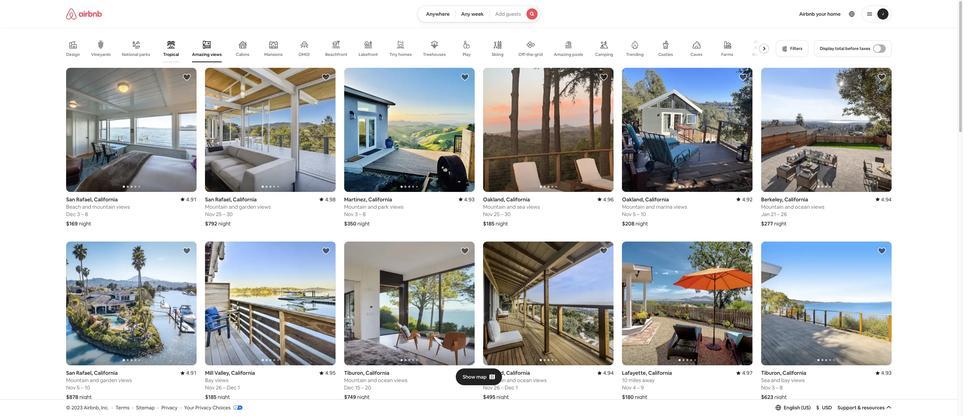Task type: describe. For each thing, give the bounding box(es) containing it.
night inside san rafael, california mountain and garden views nov 25 – 30 $792 night
[[218, 220, 231, 227]]

pools
[[573, 52, 584, 57]]

english (us)
[[784, 405, 811, 411]]

views inside group
[[211, 52, 222, 57]]

– inside lafayette, california 10 miles away nov 4 – 9 $180 night
[[638, 385, 640, 392]]

bay
[[782, 378, 791, 384]]

$185 for mill valley, california bay views nov 26 – dec 1 $185 night
[[205, 394, 217, 401]]

26 inside mill valley, california bay views nov 26 – dec 1 $185 night
[[216, 385, 222, 392]]

amazing pools
[[554, 52, 584, 57]]

add to wishlist: berkeley, california image
[[878, 73, 887, 82]]

mill valley, california bay views nov 26 – dec 1 $185 night
[[205, 370, 255, 401]]

$277
[[762, 220, 774, 227]]

support & resources button
[[838, 405, 892, 411]]

show map
[[463, 374, 487, 380]]

amazing views
[[192, 52, 222, 57]]

map
[[477, 374, 487, 380]]

any week button
[[456, 6, 490, 22]]

off-
[[519, 52, 527, 57]]

4.93 out of 5 average rating image for martinez, california mountain and park views nov 3 – 8 $350 night
[[459, 196, 475, 203]]

$878
[[66, 394, 78, 401]]

10 inside oakland, california mountain and marina views nov 5 – 10 $208 night
[[641, 211, 646, 218]]

– inside the oakland, california mountain and sea views nov 25 – 30 $185 night
[[501, 211, 504, 218]]

martinez, california mountain and park views nov 3 – 8 $350 night
[[344, 196, 404, 227]]

tiburon, california sea and bay views nov 3 – 8 $623 night
[[762, 370, 807, 401]]

night inside san rafael, california beach and mountain views dec 3 – 8 $169 night
[[79, 220, 91, 227]]

rafael, for 8
[[76, 196, 93, 203]]

oakland, california mountain and ocean views nov 26 – dec 1 $495 night
[[484, 370, 547, 401]]

play
[[463, 52, 471, 57]]

california inside berkeley, california mountain and ocean views jan 21 – 26 $277 night
[[785, 196, 809, 203]]

show map button
[[456, 369, 502, 386]]

1 · from the left
[[112, 405, 113, 411]]

4.91 for san rafael, california beach and mountain views dec 3 – 8 $169 night
[[186, 196, 197, 203]]

views inside oakland, california mountain and marina views nov 5 – 10 $208 night
[[674, 204, 688, 210]]

amazing for amazing pools
[[554, 52, 572, 57]]

support & resources
[[838, 405, 885, 411]]

3 inside san rafael, california beach and mountain views dec 3 – 8 $169 night
[[77, 211, 80, 218]]

30 inside the oakland, california mountain and sea views nov 25 – 30 $185 night
[[505, 211, 511, 218]]

$169
[[66, 220, 78, 227]]

4.97 for tiburon, california mountain and ocean views dec 15 – 20 $749 night
[[465, 370, 475, 377]]

california inside san rafael, california mountain and garden views nov 25 – 30 $792 night
[[233, 196, 257, 203]]

10 inside san rafael, california mountain and garden views nov 5 – 10 $878 night
[[85, 385, 90, 392]]

$
[[817, 405, 820, 411]]

tiburon, california mountain and ocean views dec 15 – 20 $749 night
[[344, 370, 408, 401]]

$749
[[344, 394, 356, 401]]

– inside oakland, california mountain and marina views nov 5 – 10 $208 night
[[637, 211, 640, 218]]

night inside mill valley, california bay views nov 26 – dec 1 $185 night
[[218, 394, 230, 401]]

garden for nov 5 – 10
[[100, 378, 117, 384]]

add to wishlist: san rafael, california image for san rafael, california mountain and garden views nov 25 – 30 $792 night
[[322, 73, 330, 82]]

add to wishlist: martinez, california image
[[461, 73, 470, 82]]

park
[[378, 204, 389, 210]]

2 privacy from the left
[[196, 405, 212, 411]]

display total before taxes button
[[815, 40, 892, 57]]

california inside mill valley, california bay views nov 26 – dec 1 $185 night
[[231, 370, 255, 377]]

4.96 out of 5 average rating image
[[598, 196, 614, 203]]

mill
[[205, 370, 213, 377]]

berkeley,
[[762, 196, 784, 203]]

views inside mill valley, california bay views nov 26 – dec 1 $185 night
[[215, 378, 229, 384]]

tiny homes
[[390, 52, 412, 57]]

california inside the tiburon, california sea and bay views nov 3 – 8 $623 night
[[783, 370, 807, 377]]

4.93 for tiburon, california sea and bay views nov 3 – 8 $623 night
[[882, 370, 892, 377]]

boats
[[753, 52, 764, 57]]

and inside san rafael, california mountain and garden views nov 25 – 30 $792 night
[[229, 204, 238, 210]]

views inside oakland, california mountain and ocean views nov 26 – dec 1 $495 night
[[533, 378, 547, 384]]

california inside martinez, california mountain and park views nov 3 – 8 $350 night
[[369, 196, 392, 203]]

– inside the tiburon, california sea and bay views nov 3 – 8 $623 night
[[777, 385, 779, 392]]

8 inside san rafael, california beach and mountain views dec 3 – 8 $169 night
[[85, 211, 88, 218]]

and for oakland, california mountain and marina views nov 5 – 10 $208 night
[[646, 204, 655, 210]]

group for berkeley, california mountain and ocean views jan 21 – 26 $277 night
[[762, 68, 892, 192]]

mountain
[[92, 204, 115, 210]]

nov inside san rafael, california mountain and garden views nov 25 – 30 $792 night
[[205, 211, 215, 218]]

4.95
[[325, 370, 336, 377]]

your privacy choices link
[[184, 405, 243, 412]]

and for tiburon, california sea and bay views nov 3 – 8 $623 night
[[772, 378, 781, 384]]

dec inside oakland, california mountain and ocean views nov 26 – dec 1 $495 night
[[505, 385, 515, 392]]

4.94 for berkeley, california mountain and ocean views jan 21 – 26 $277 night
[[882, 196, 892, 203]]

your
[[184, 405, 194, 411]]

– inside san rafael, california mountain and garden views nov 5 – 10 $878 night
[[81, 385, 84, 392]]

dec inside san rafael, california beach and mountain views dec 3 – 8 $169 night
[[66, 211, 76, 218]]

san rafael, california mountain and garden views nov 5 – 10 $878 night
[[66, 370, 132, 401]]

mountain for berkeley, california mountain and ocean views jan 21 – 26 $277 night
[[762, 204, 784, 210]]

group for mill valley, california bay views nov 26 – dec 1 $185 night
[[205, 242, 336, 366]]

add to wishlist: tiburon, california image for 4.93
[[878, 247, 887, 255]]

martinez,
[[344, 196, 367, 203]]

and for oakland, california mountain and sea views nov 25 – 30 $185 night
[[507, 204, 516, 210]]

san for san rafael, california mountain and garden views nov 25 – 30 $792 night
[[205, 196, 214, 203]]

views inside san rafael, california beach and mountain views dec 3 – 8 $169 night
[[116, 204, 130, 210]]

omg!
[[299, 52, 310, 57]]

views inside san rafael, california mountain and garden views nov 25 – 30 $792 night
[[258, 204, 271, 210]]

nov inside lafayette, california 10 miles away nov 4 – 9 $180 night
[[623, 385, 632, 392]]

8 for tiburon, california
[[780, 385, 783, 392]]

mansions
[[264, 52, 283, 57]]

resources
[[863, 405, 885, 411]]

tiny
[[390, 52, 398, 57]]

home
[[828, 11, 841, 17]]

jan
[[762, 211, 770, 218]]

4.97 out of 5 average rating image
[[459, 370, 475, 377]]

night inside oakland, california mountain and marina views nov 5 – 10 $208 night
[[636, 220, 649, 227]]

add to wishlist: oakland, california image for 4.92
[[739, 73, 748, 82]]

night inside tiburon, california mountain and ocean views dec 15 – 20 $749 night
[[357, 394, 370, 401]]

26 inside berkeley, california mountain and ocean views jan 21 – 26 $277 night
[[782, 211, 788, 218]]

10 inside lafayette, california 10 miles away nov 4 – 9 $180 night
[[623, 378, 628, 384]]

airbnb your home
[[800, 11, 841, 17]]

25 inside san rafael, california mountain and garden views nov 25 – 30 $792 night
[[216, 211, 222, 218]]

30 inside san rafael, california mountain and garden views nov 25 – 30 $792 night
[[227, 211, 233, 218]]

english (us) button
[[776, 405, 811, 411]]

add to wishlist: oakland, california image
[[600, 247, 609, 255]]

california inside the oakland, california mountain and sea views nov 25 – 30 $185 night
[[507, 196, 530, 203]]

$350
[[344, 220, 357, 227]]

farms
[[722, 52, 734, 57]]

airbnb
[[800, 11, 816, 17]]

california inside oakland, california mountain and ocean views nov 26 – dec 1 $495 night
[[507, 370, 530, 377]]

9
[[641, 385, 644, 392]]

grid
[[535, 52, 543, 57]]

add
[[496, 11, 505, 17]]

any
[[462, 11, 471, 17]]

inc.
[[101, 405, 109, 411]]

group for tiburon, california mountain and ocean views dec 15 – 20 $749 night
[[344, 242, 475, 366]]

your
[[817, 11, 827, 17]]

5 inside oakland, california mountain and marina views nov 5 – 10 $208 night
[[633, 211, 636, 218]]

total
[[836, 46, 845, 51]]

tropical
[[163, 52, 179, 57]]

4.97 out of 5 average rating image
[[737, 370, 753, 377]]

nov inside san rafael, california mountain and garden views nov 5 – 10 $878 night
[[66, 385, 76, 392]]

tiburon, for mountain
[[344, 370, 365, 377]]

your privacy choices
[[184, 405, 231, 411]]

&
[[858, 405, 862, 411]]

1 inside mill valley, california bay views nov 26 – dec 1 $185 night
[[238, 385, 240, 392]]

ocean for oakland, california
[[517, 378, 532, 384]]

(us)
[[802, 405, 811, 411]]

views inside tiburon, california mountain and ocean views dec 15 – 20 $749 night
[[394, 378, 408, 384]]

views inside san rafael, california mountain and garden views nov 5 – 10 $878 night
[[118, 378, 132, 384]]

views inside martinez, california mountain and park views nov 3 – 8 $350 night
[[390, 204, 404, 210]]

add guests button
[[490, 6, 541, 22]]

filters
[[791, 46, 803, 51]]

– inside oakland, california mountain and ocean views nov 26 – dec 1 $495 night
[[501, 385, 504, 392]]

national parks
[[122, 52, 150, 57]]

1 inside oakland, california mountain and ocean views nov 26 – dec 1 $495 night
[[516, 385, 518, 392]]

california inside tiburon, california mountain and ocean views dec 15 – 20 $749 night
[[366, 370, 390, 377]]

skiing
[[492, 52, 504, 57]]

none search field containing anywhere
[[418, 6, 541, 22]]

and for martinez, california mountain and park views nov 3 – 8 $350 night
[[368, 204, 377, 210]]

4.94 out of 5 average rating image
[[876, 196, 892, 203]]

week
[[472, 11, 484, 17]]

garden for nov 25 – 30
[[239, 204, 256, 210]]

lakefront
[[359, 52, 378, 57]]

group for lafayette, california 10 miles away nov 4 – 9 $180 night
[[623, 242, 753, 366]]

15
[[355, 385, 360, 392]]

mountain for tiburon, california mountain and ocean views dec 15 – 20 $749 night
[[344, 378, 367, 384]]

dec inside mill valley, california bay views nov 26 – dec 1 $185 night
[[227, 385, 237, 392]]

4 · from the left
[[180, 405, 182, 411]]

– inside san rafael, california mountain and garden views nov 25 – 30 $792 night
[[223, 211, 226, 218]]

caves
[[691, 52, 703, 57]]

night inside san rafael, california mountain and garden views nov 5 – 10 $878 night
[[79, 394, 92, 401]]

add to wishlist: tiburon, california image for 4.97
[[461, 247, 470, 255]]

$623
[[762, 394, 774, 401]]

group for san rafael, california beach and mountain views dec 3 – 8 $169 night
[[66, 68, 197, 192]]

8 for martinez, california
[[363, 211, 366, 218]]



Task type: locate. For each thing, give the bounding box(es) containing it.
0 horizontal spatial add to wishlist: tiburon, california image
[[461, 247, 470, 255]]

5 inside san rafael, california mountain and garden views nov 5 – 10 $878 night
[[77, 385, 80, 392]]

nov inside the oakland, california mountain and sea views nov 25 – 30 $185 night
[[484, 211, 493, 218]]

4.94
[[882, 196, 892, 203], [604, 370, 614, 377]]

mountain up $495
[[484, 378, 506, 384]]

san for san rafael, california beach and mountain views dec 3 – 8 $169 night
[[66, 196, 75, 203]]

display
[[821, 46, 835, 51]]

$185
[[484, 220, 495, 227], [205, 394, 217, 401]]

1 vertical spatial 4.93
[[882, 370, 892, 377]]

lafayette, california 10 miles away nov 4 – 9 $180 night
[[623, 370, 673, 401]]

4.94 for oakland, california mountain and ocean views nov 26 – dec 1 $495 night
[[604, 370, 614, 377]]

26 right 21
[[782, 211, 788, 218]]

20
[[365, 385, 371, 392]]

1 vertical spatial 10
[[623, 378, 628, 384]]

before
[[846, 46, 859, 51]]

and inside tiburon, california mountain and ocean views dec 15 – 20 $749 night
[[368, 378, 377, 384]]

21
[[771, 211, 777, 218]]

add to wishlist: oakland, california image
[[600, 73, 609, 82], [739, 73, 748, 82]]

0 vertical spatial 4.93
[[465, 196, 475, 203]]

oakland, california mountain and sea views nov 25 – 30 $185 night
[[484, 196, 540, 227]]

0 horizontal spatial $185
[[205, 394, 217, 401]]

1 horizontal spatial privacy
[[196, 405, 212, 411]]

nov inside martinez, california mountain and park views nov 3 – 8 $350 night
[[344, 211, 354, 218]]

2 4.91 from the top
[[186, 370, 197, 377]]

camping
[[596, 52, 614, 57]]

26 inside oakland, california mountain and ocean views nov 26 – dec 1 $495 night
[[494, 385, 500, 392]]

0 horizontal spatial add to wishlist: oakland, california image
[[600, 73, 609, 82]]

tiburon, inside the tiburon, california sea and bay views nov 3 – 8 $623 night
[[762, 370, 782, 377]]

0 horizontal spatial 1
[[238, 385, 240, 392]]

ocean inside oakland, california mountain and ocean views nov 26 – dec 1 $495 night
[[517, 378, 532, 384]]

group for tiburon, california sea and bay views nov 3 – 8 $623 night
[[762, 242, 892, 366]]

rafael, inside san rafael, california mountain and garden views nov 25 – 30 $792 night
[[215, 196, 232, 203]]

1 vertical spatial 5
[[77, 385, 80, 392]]

· left the privacy link
[[158, 405, 159, 411]]

night inside lafayette, california 10 miles away nov 4 – 9 $180 night
[[635, 394, 648, 401]]

group for oakland, california mountain and ocean views nov 26 – dec 1 $495 night
[[484, 242, 614, 366]]

26 down the valley,
[[216, 385, 222, 392]]

privacy left the your
[[162, 405, 178, 411]]

and inside san rafael, california beach and mountain views dec 3 – 8 $169 night
[[82, 204, 91, 210]]

4.94 out of 5 average rating image
[[598, 370, 614, 377]]

1 vertical spatial $185
[[205, 394, 217, 401]]

1 horizontal spatial 4.97
[[743, 370, 753, 377]]

2 horizontal spatial ocean
[[796, 204, 811, 210]]

berkeley, california mountain and ocean views jan 21 – 26 $277 night
[[762, 196, 825, 227]]

night inside berkeley, california mountain and ocean views jan 21 – 26 $277 night
[[775, 220, 787, 227]]

san inside san rafael, california mountain and garden views nov 5 – 10 $878 night
[[66, 370, 75, 377]]

add to wishlist: san rafael, california image
[[183, 73, 191, 82], [322, 73, 330, 82], [183, 247, 191, 255]]

mountain inside martinez, california mountain and park views nov 3 – 8 $350 night
[[344, 204, 367, 210]]

mountain up '15'
[[344, 378, 367, 384]]

– inside san rafael, california beach and mountain views dec 3 – 8 $169 night
[[81, 211, 84, 218]]

1 add to wishlist: tiburon, california image from the left
[[461, 247, 470, 255]]

show
[[463, 374, 476, 380]]

1 horizontal spatial ocean
[[517, 378, 532, 384]]

1 horizontal spatial add to wishlist: tiburon, california image
[[878, 247, 887, 255]]

any week
[[462, 11, 484, 17]]

4.93 for martinez, california mountain and park views nov 3 – 8 $350 night
[[465, 196, 475, 203]]

rafael, for 10
[[76, 370, 93, 377]]

3 · from the left
[[158, 405, 159, 411]]

mountain for martinez, california mountain and park views nov 3 – 8 $350 night
[[344, 204, 367, 210]]

parks
[[139, 52, 150, 57]]

5 up $878
[[77, 385, 80, 392]]

3 for tiburon,
[[772, 385, 775, 392]]

mountain inside the oakland, california mountain and sea views nov 25 – 30 $185 night
[[484, 204, 506, 210]]

and for oakland, california mountain and ocean views nov 26 – dec 1 $495 night
[[507, 378, 516, 384]]

oakland, for 26
[[484, 370, 506, 377]]

ocean inside tiburon, california mountain and ocean views dec 15 – 20 $749 night
[[378, 378, 393, 384]]

mountain
[[205, 204, 228, 210], [484, 204, 506, 210], [623, 204, 645, 210], [344, 204, 367, 210], [762, 204, 784, 210], [66, 378, 89, 384], [484, 378, 506, 384], [344, 378, 367, 384]]

4.97 for lafayette, california 10 miles away nov 4 – 9 $180 night
[[743, 370, 753, 377]]

0 horizontal spatial 4.93
[[465, 196, 475, 203]]

1 horizontal spatial 30
[[505, 211, 511, 218]]

rafael, up $792
[[215, 196, 232, 203]]

1 vertical spatial 4.91
[[186, 370, 197, 377]]

night inside the oakland, california mountain and sea views nov 25 – 30 $185 night
[[496, 220, 509, 227]]

2 vertical spatial 10
[[85, 385, 90, 392]]

mountain down martinez,
[[344, 204, 367, 210]]

terms link
[[116, 405, 130, 411]]

san rafael, california beach and mountain views dec 3 – 8 $169 night
[[66, 196, 130, 227]]

1 1 from the left
[[238, 385, 240, 392]]

1 horizontal spatial 4.93
[[882, 370, 892, 377]]

privacy right the your
[[196, 405, 212, 411]]

treehouses
[[423, 52, 446, 57]]

$185 inside mill valley, california bay views nov 26 – dec 1 $185 night
[[205, 394, 217, 401]]

1 horizontal spatial 4.93 out of 5 average rating image
[[876, 370, 892, 377]]

add to wishlist: tiburon, california image
[[461, 247, 470, 255], [878, 247, 887, 255]]

california
[[94, 196, 118, 203], [233, 196, 257, 203], [507, 196, 530, 203], [646, 196, 670, 203], [369, 196, 392, 203], [785, 196, 809, 203], [94, 370, 118, 377], [231, 370, 255, 377], [507, 370, 530, 377], [649, 370, 673, 377], [366, 370, 390, 377], [783, 370, 807, 377]]

4.96
[[604, 196, 614, 203]]

2 add to wishlist: tiburon, california image from the left
[[878, 247, 887, 255]]

nov inside the tiburon, california sea and bay views nov 3 – 8 $623 night
[[762, 385, 771, 392]]

views inside the oakland, california mountain and sea views nov 25 – 30 $185 night
[[527, 204, 540, 210]]

2 horizontal spatial 3
[[772, 385, 775, 392]]

choices
[[213, 405, 231, 411]]

night inside oakland, california mountain and ocean views nov 26 – dec 1 $495 night
[[497, 394, 509, 401]]

2 · from the left
[[132, 405, 133, 411]]

california inside san rafael, california beach and mountain views dec 3 – 8 $169 night
[[94, 196, 118, 203]]

add to wishlist: lafayette, california image
[[739, 247, 748, 255]]

· right "inc."
[[112, 405, 113, 411]]

mountain inside oakland, california mountain and marina views nov 5 – 10 $208 night
[[623, 204, 645, 210]]

© 2023 airbnb, inc. ·
[[66, 405, 113, 411]]

san up $878
[[66, 370, 75, 377]]

$185 inside the oakland, california mountain and sea views nov 25 – 30 $185 night
[[484, 220, 495, 227]]

add to wishlist: mill valley, california image
[[322, 247, 330, 255]]

4.97
[[743, 370, 753, 377], [465, 370, 475, 377]]

1 tiburon, from the left
[[344, 370, 365, 377]]

1 30 from the left
[[227, 211, 233, 218]]

0 horizontal spatial 10
[[85, 385, 90, 392]]

0 vertical spatial 10
[[641, 211, 646, 218]]

1 horizontal spatial 1
[[516, 385, 518, 392]]

25 inside the oakland, california mountain and sea views nov 25 – 30 $185 night
[[494, 211, 500, 218]]

san inside san rafael, california beach and mountain views dec 3 – 8 $169 night
[[66, 196, 75, 203]]

rafael, for 30
[[215, 196, 232, 203]]

california inside oakland, california mountain and marina views nov 5 – 10 $208 night
[[646, 196, 670, 203]]

0 horizontal spatial 8
[[85, 211, 88, 218]]

mountain up $878
[[66, 378, 89, 384]]

castles
[[659, 52, 674, 57]]

3 up $623
[[772, 385, 775, 392]]

1 horizontal spatial garden
[[239, 204, 256, 210]]

4.91
[[186, 196, 197, 203], [186, 370, 197, 377]]

– inside martinez, california mountain and park views nov 3 – 8 $350 night
[[359, 211, 362, 218]]

–
[[81, 211, 84, 218], [223, 211, 226, 218], [501, 211, 504, 218], [637, 211, 640, 218], [359, 211, 362, 218], [778, 211, 780, 218], [81, 385, 84, 392], [223, 385, 226, 392], [501, 385, 504, 392], [638, 385, 640, 392], [362, 385, 364, 392], [777, 385, 779, 392]]

homes
[[399, 52, 412, 57]]

8 inside the tiburon, california sea and bay views nov 3 – 8 $623 night
[[780, 385, 783, 392]]

tiburon, up sea
[[762, 370, 782, 377]]

san up beach at the left of the page
[[66, 196, 75, 203]]

away
[[643, 378, 655, 384]]

night inside martinez, california mountain and park views nov 3 – 8 $350 night
[[358, 220, 370, 227]]

and inside san rafael, california mountain and garden views nov 5 – 10 $878 night
[[90, 378, 99, 384]]

2 4.97 from the left
[[465, 370, 475, 377]]

0 vertical spatial $185
[[484, 220, 495, 227]]

and inside martinez, california mountain and park views nov 3 – 8 $350 night
[[368, 204, 377, 210]]

mountain inside tiburon, california mountain and ocean views dec 15 – 20 $749 night
[[344, 378, 367, 384]]

4.91 out of 5 average rating image for san rafael, california beach and mountain views dec 3 – 8 $169 night
[[181, 196, 197, 203]]

$180
[[623, 394, 634, 401]]

4.92 out of 5 average rating image
[[737, 196, 753, 203]]

1 horizontal spatial 10
[[623, 378, 628, 384]]

0 horizontal spatial 30
[[227, 211, 233, 218]]

4
[[633, 385, 636, 392]]

san for san rafael, california mountain and garden views nov 5 – 10 $878 night
[[66, 370, 75, 377]]

nov inside oakland, california mountain and marina views nov 5 – 10 $208 night
[[623, 211, 632, 218]]

privacy
[[162, 405, 178, 411], [196, 405, 212, 411]]

1
[[238, 385, 240, 392], [516, 385, 518, 392]]

0 vertical spatial 4.91 out of 5 average rating image
[[181, 196, 197, 203]]

– inside tiburon, california mountain and ocean views dec 15 – 20 $749 night
[[362, 385, 364, 392]]

$185 for oakland, california mountain and sea views nov 25 – 30 $185 night
[[484, 220, 495, 227]]

0 horizontal spatial 3
[[77, 211, 80, 218]]

1 25 from the left
[[216, 211, 222, 218]]

4.93 out of 5 average rating image
[[459, 196, 475, 203], [876, 370, 892, 377]]

0 horizontal spatial privacy
[[162, 405, 178, 411]]

©
[[66, 405, 70, 411]]

anywhere
[[426, 11, 450, 17]]

5
[[633, 211, 636, 218], [77, 385, 80, 392]]

· right terms
[[132, 405, 133, 411]]

and for tiburon, california mountain and ocean views dec 15 – 20 $749 night
[[368, 378, 377, 384]]

airbnb your home link
[[796, 7, 846, 21]]

– inside berkeley, california mountain and ocean views jan 21 – 26 $277 night
[[778, 211, 780, 218]]

oakland, for 25
[[484, 196, 506, 203]]

beach
[[66, 204, 81, 210]]

1 vertical spatial 4.94
[[604, 370, 614, 377]]

san up $792
[[205, 196, 214, 203]]

4.98 out of 5 average rating image
[[320, 196, 336, 203]]

0 vertical spatial 5
[[633, 211, 636, 218]]

mountain for oakland, california mountain and sea views nov 25 – 30 $185 night
[[484, 204, 506, 210]]

ocean for tiburon, california
[[378, 378, 393, 384]]

san rafael, california mountain and garden views nov 25 – 30 $792 night
[[205, 196, 271, 227]]

oakland, california mountain and marina views nov 5 – 10 $208 night
[[623, 196, 688, 227]]

night
[[79, 220, 91, 227], [218, 220, 231, 227], [496, 220, 509, 227], [636, 220, 649, 227], [358, 220, 370, 227], [775, 220, 787, 227], [79, 394, 92, 401], [218, 394, 230, 401], [497, 394, 509, 401], [635, 394, 648, 401], [357, 394, 370, 401], [775, 394, 788, 401]]

4.91 for san rafael, california mountain and garden views nov 5 – 10 $878 night
[[186, 370, 197, 377]]

add to wishlist: san rafael, california image for san rafael, california mountain and garden views nov 5 – 10 $878 night
[[183, 247, 191, 255]]

$208
[[623, 220, 635, 227]]

· left the your
[[180, 405, 182, 411]]

group containing national parks
[[66, 35, 772, 62]]

night inside the tiburon, california sea and bay views nov 3 – 8 $623 night
[[775, 394, 788, 401]]

2 4.91 out of 5 average rating image from the top
[[181, 370, 197, 377]]

0 horizontal spatial 4.94
[[604, 370, 614, 377]]

oakland, inside oakland, california mountain and marina views nov 5 – 10 $208 night
[[623, 196, 645, 203]]

amazing for amazing views
[[192, 52, 210, 57]]

ocean for berkeley, california
[[796, 204, 811, 210]]

group for san rafael, california mountain and garden views nov 5 – 10 $878 night
[[66, 242, 197, 366]]

group for martinez, california mountain and park views nov 3 – 8 $350 night
[[344, 68, 475, 192]]

design
[[66, 52, 80, 57]]

1 horizontal spatial 25
[[494, 211, 500, 218]]

beachfront
[[325, 52, 348, 57]]

mountain inside san rafael, california mountain and garden views nov 5 – 10 $878 night
[[66, 378, 89, 384]]

1 horizontal spatial 8
[[363, 211, 366, 218]]

english
[[784, 405, 801, 411]]

1 horizontal spatial tiburon,
[[762, 370, 782, 377]]

add to wishlist: oakland, california image for 4.96
[[600, 73, 609, 82]]

$792
[[205, 220, 217, 227]]

views
[[211, 52, 222, 57], [116, 204, 130, 210], [258, 204, 271, 210], [527, 204, 540, 210], [674, 204, 688, 210], [390, 204, 404, 210], [812, 204, 825, 210], [118, 378, 132, 384], [215, 378, 229, 384], [533, 378, 547, 384], [394, 378, 408, 384], [792, 378, 805, 384]]

0 horizontal spatial 26
[[216, 385, 222, 392]]

1 4.91 out of 5 average rating image from the top
[[181, 196, 197, 203]]

off-the-grid
[[519, 52, 543, 57]]

3 inside martinez, california mountain and park views nov 3 – 8 $350 night
[[355, 211, 358, 218]]

valley,
[[215, 370, 230, 377]]

3 for martinez,
[[355, 211, 358, 218]]

amazing left pools
[[554, 52, 572, 57]]

1 vertical spatial garden
[[100, 378, 117, 384]]

oakland, for 5
[[623, 196, 645, 203]]

oakland,
[[484, 196, 506, 203], [623, 196, 645, 203], [484, 370, 506, 377]]

group for oakland, california mountain and marina views nov 5 – 10 $208 night
[[623, 68, 753, 192]]

amazing right tropical at the left of page
[[192, 52, 210, 57]]

lafayette,
[[623, 370, 648, 377]]

2 1 from the left
[[516, 385, 518, 392]]

group for oakland, california mountain and sea views nov 25 – 30 $185 night
[[484, 68, 614, 192]]

california inside san rafael, california mountain and garden views nov 5 – 10 $878 night
[[94, 370, 118, 377]]

add guests
[[496, 11, 521, 17]]

rafael, up $878
[[76, 370, 93, 377]]

garden
[[239, 204, 256, 210], [100, 378, 117, 384]]

mountain left sea
[[484, 204, 506, 210]]

0 vertical spatial 4.93 out of 5 average rating image
[[459, 196, 475, 203]]

1 4.91 from the top
[[186, 196, 197, 203]]

4.91 out of 5 average rating image for san rafael, california mountain and garden views nov 5 – 10 $878 night
[[181, 370, 197, 377]]

1 4.97 from the left
[[743, 370, 753, 377]]

amazing
[[192, 52, 210, 57], [554, 52, 572, 57]]

profile element
[[549, 0, 892, 28]]

1 horizontal spatial 26
[[494, 385, 500, 392]]

26 up $495
[[494, 385, 500, 392]]

add to wishlist: san rafael, california image for san rafael, california beach and mountain views dec 3 – 8 $169 night
[[183, 73, 191, 82]]

bay
[[205, 378, 214, 384]]

cabins
[[236, 52, 250, 57]]

dec down beach at the left of the page
[[66, 211, 76, 218]]

0 horizontal spatial 25
[[216, 211, 222, 218]]

taxes
[[860, 46, 871, 51]]

0 vertical spatial 4.91
[[186, 196, 197, 203]]

san inside san rafael, california mountain and garden views nov 25 – 30 $792 night
[[205, 196, 214, 203]]

3 down beach at the left of the page
[[77, 211, 80, 218]]

2 30 from the left
[[505, 211, 511, 218]]

mountain for oakland, california mountain and ocean views nov 26 – dec 1 $495 night
[[484, 378, 506, 384]]

2 horizontal spatial 26
[[782, 211, 788, 218]]

5 up $208
[[633, 211, 636, 218]]

3 up $350
[[355, 211, 358, 218]]

8 inside martinez, california mountain and park views nov 3 – 8 $350 night
[[363, 211, 366, 218]]

mountain for oakland, california mountain and marina views nov 5 – 10 $208 night
[[623, 204, 645, 210]]

nov
[[205, 211, 215, 218], [484, 211, 493, 218], [623, 211, 632, 218], [344, 211, 354, 218], [66, 385, 76, 392], [205, 385, 215, 392], [484, 385, 493, 392], [623, 385, 632, 392], [762, 385, 771, 392]]

terms · sitemap · privacy ·
[[116, 405, 182, 411]]

0 vertical spatial garden
[[239, 204, 256, 210]]

oakland, inside oakland, california mountain and ocean views nov 26 – dec 1 $495 night
[[484, 370, 506, 377]]

california inside lafayette, california 10 miles away nov 4 – 9 $180 night
[[649, 370, 673, 377]]

mountain up $792
[[205, 204, 228, 210]]

tiburon, for sea
[[762, 370, 782, 377]]

4.98
[[325, 196, 336, 203]]

rafael, up beach at the left of the page
[[76, 196, 93, 203]]

0 horizontal spatial garden
[[100, 378, 117, 384]]

1 horizontal spatial 5
[[633, 211, 636, 218]]

and for berkeley, california mountain and ocean views jan 21 – 26 $277 night
[[785, 204, 795, 210]]

guests
[[506, 11, 521, 17]]

1 horizontal spatial amazing
[[554, 52, 572, 57]]

views inside the tiburon, california sea and bay views nov 3 – 8 $623 night
[[792, 378, 805, 384]]

2 25 from the left
[[494, 211, 500, 218]]

$495
[[484, 394, 496, 401]]

dec down the valley,
[[227, 385, 237, 392]]

mountain up $208
[[623, 204, 645, 210]]

nov inside mill valley, california bay views nov 26 – dec 1 $185 night
[[205, 385, 215, 392]]

2 tiburon, from the left
[[762, 370, 782, 377]]

and inside oakland, california mountain and marina views nov 5 – 10 $208 night
[[646, 204, 655, 210]]

1 add to wishlist: oakland, california image from the left
[[600, 73, 609, 82]]

3
[[77, 211, 80, 218], [355, 211, 358, 218], [772, 385, 775, 392]]

2 add to wishlist: oakland, california image from the left
[[739, 73, 748, 82]]

0 horizontal spatial 4.93 out of 5 average rating image
[[459, 196, 475, 203]]

and inside oakland, california mountain and ocean views nov 26 – dec 1 $495 night
[[507, 378, 516, 384]]

dec left '15'
[[344, 385, 354, 392]]

0 vertical spatial 4.94
[[882, 196, 892, 203]]

tiburon, up '15'
[[344, 370, 365, 377]]

group for san rafael, california mountain and garden views nov 25 – 30 $792 night
[[205, 68, 336, 192]]

4.91 out of 5 average rating image
[[181, 196, 197, 203], [181, 370, 197, 377]]

1 horizontal spatial add to wishlist: oakland, california image
[[739, 73, 748, 82]]

marina
[[657, 204, 673, 210]]

national
[[122, 52, 138, 57]]

nov inside oakland, california mountain and ocean views nov 26 – dec 1 $495 night
[[484, 385, 493, 392]]

rafael, inside san rafael, california mountain and garden views nov 5 – 10 $878 night
[[76, 370, 93, 377]]

1 vertical spatial 4.93 out of 5 average rating image
[[876, 370, 892, 377]]

and inside the tiburon, california sea and bay views nov 3 – 8 $623 night
[[772, 378, 781, 384]]

sea
[[517, 204, 526, 210]]

trending
[[627, 52, 644, 57]]

the-
[[527, 52, 535, 57]]

1 vertical spatial 4.91 out of 5 average rating image
[[181, 370, 197, 377]]

4.93 out of 5 average rating image for tiburon, california sea and bay views nov 3 – 8 $623 night
[[876, 370, 892, 377]]

mountain down berkeley,
[[762, 204, 784, 210]]

garden inside san rafael, california mountain and garden views nov 5 – 10 $878 night
[[100, 378, 117, 384]]

0 horizontal spatial tiburon,
[[344, 370, 365, 377]]

26
[[782, 211, 788, 218], [216, 385, 222, 392], [494, 385, 500, 392]]

– inside mill valley, california bay views nov 26 – dec 1 $185 night
[[223, 385, 226, 392]]

terms
[[116, 405, 130, 411]]

$ usd
[[817, 405, 833, 411]]

None search field
[[418, 6, 541, 22]]

3 inside the tiburon, california sea and bay views nov 3 – 8 $623 night
[[772, 385, 775, 392]]

1 horizontal spatial $185
[[484, 220, 495, 227]]

4.92
[[743, 196, 753, 203]]

sitemap link
[[136, 405, 155, 411]]

sea
[[762, 378, 771, 384]]

0 horizontal spatial ocean
[[378, 378, 393, 384]]

group
[[66, 35, 772, 62], [66, 68, 197, 192], [205, 68, 336, 192], [344, 68, 475, 192], [484, 68, 614, 192], [623, 68, 753, 192], [762, 68, 892, 192], [66, 242, 197, 366], [205, 242, 336, 366], [344, 242, 475, 366], [484, 242, 614, 366], [623, 242, 753, 366], [762, 242, 892, 366]]

2 horizontal spatial 10
[[641, 211, 646, 218]]

2 horizontal spatial 8
[[780, 385, 783, 392]]

1 horizontal spatial 3
[[355, 211, 358, 218]]

0 horizontal spatial 5
[[77, 385, 80, 392]]

tiburon, inside tiburon, california mountain and ocean views dec 15 – 20 $749 night
[[344, 370, 365, 377]]

0 horizontal spatial 4.97
[[465, 370, 475, 377]]

1 horizontal spatial 4.94
[[882, 196, 892, 203]]

1 privacy from the left
[[162, 405, 178, 411]]

0 horizontal spatial amazing
[[192, 52, 210, 57]]

dec inside tiburon, california mountain and ocean views dec 15 – 20 $749 night
[[344, 385, 354, 392]]

rafael, inside san rafael, california beach and mountain views dec 3 – 8 $169 night
[[76, 196, 93, 203]]

mountain inside san rafael, california mountain and garden views nov 25 – 30 $792 night
[[205, 204, 228, 210]]

4.95 out of 5 average rating image
[[320, 370, 336, 377]]

views inside berkeley, california mountain and ocean views jan 21 – 26 $277 night
[[812, 204, 825, 210]]

dec right 'show map' button
[[505, 385, 515, 392]]



Task type: vqa. For each thing, say whether or not it's contained in the screenshot.
4.93 out of 5 average rating image
yes



